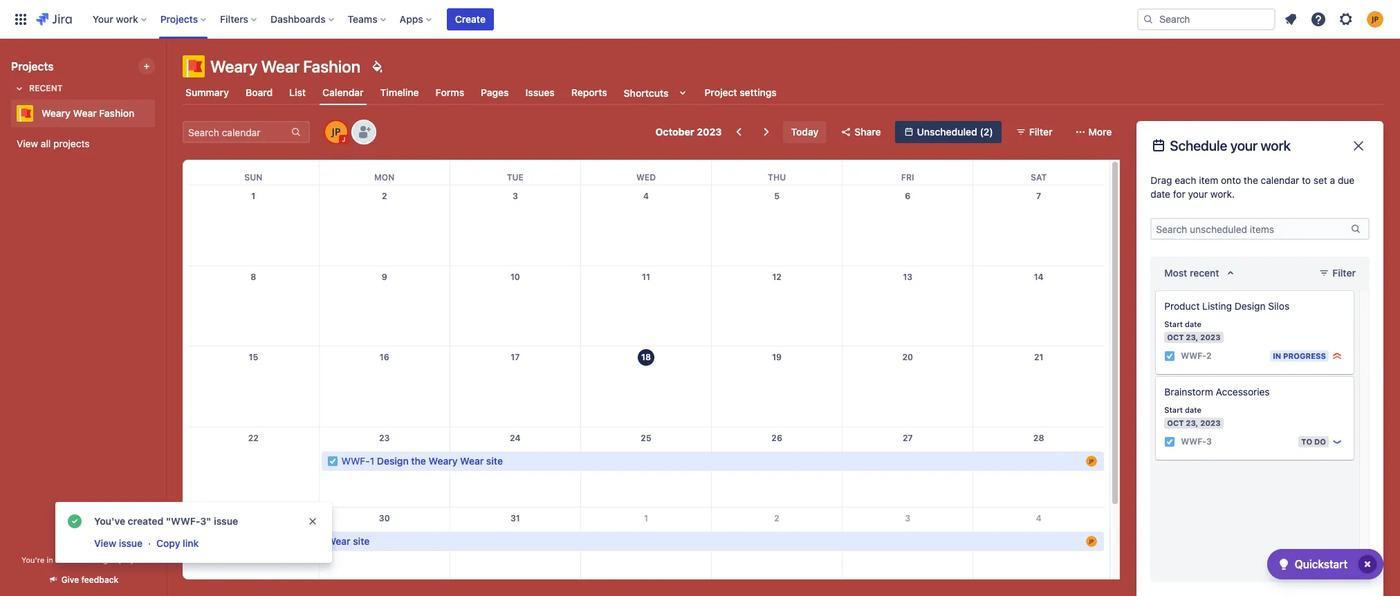 Task type: vqa. For each thing, say whether or not it's contained in the screenshot.
Your
yes



Task type: locate. For each thing, give the bounding box(es) containing it.
1 vertical spatial projects
[[11, 60, 54, 73]]

start
[[1165, 320, 1183, 329], [1165, 405, 1183, 414]]

14 link
[[1028, 266, 1050, 288]]

10
[[511, 272, 520, 282]]

0 vertical spatial 23,
[[1186, 333, 1199, 342]]

2 oct from the top
[[1168, 418, 1184, 427]]

2 horizontal spatial design
[[1235, 300, 1266, 312]]

0 vertical spatial 1 link
[[242, 185, 265, 208]]

0 vertical spatial view
[[17, 138, 38, 149]]

0 vertical spatial design
[[1235, 300, 1266, 312]]

more button
[[1067, 121, 1120, 143]]

1 oct from the top
[[1168, 333, 1184, 342]]

give feedback
[[61, 575, 119, 585]]

start date oct 23, 2023 down brainstorm
[[1165, 405, 1221, 427]]

1 vertical spatial 2023
[[1201, 333, 1221, 342]]

projects inside dropdown button
[[160, 13, 198, 25]]

view up managed
[[94, 538, 116, 549]]

0 horizontal spatial work
[[116, 13, 138, 25]]

1 start from the top
[[1165, 320, 1183, 329]]

ascending image
[[1222, 265, 1239, 282]]

0 horizontal spatial view
[[17, 138, 38, 149]]

oct up wwf-2
[[1168, 333, 1184, 342]]

you're in a team-managed project
[[22, 556, 145, 565]]

fashion up calendar
[[303, 57, 361, 76]]

low image
[[1332, 436, 1343, 447]]

james peterson image
[[325, 121, 347, 143]]

4 link
[[635, 185, 657, 208], [1028, 508, 1050, 530]]

highest image
[[1332, 351, 1343, 362]]

2 23, from the top
[[1186, 418, 1199, 427]]

0 horizontal spatial 2 link
[[373, 185, 396, 208]]

0 horizontal spatial filter button
[[1007, 121, 1061, 143]]

dismiss quickstart image
[[1357, 554, 1379, 576]]

1 horizontal spatial filter button
[[1311, 262, 1365, 284]]

1 horizontal spatial 4
[[1036, 513, 1042, 524]]

oct for product listing design silos
[[1168, 333, 1184, 342]]

1 vertical spatial weary wear fashion
[[42, 107, 135, 119]]

start down brainstorm
[[1165, 405, 1183, 414]]

filter
[[1030, 126, 1053, 138], [1333, 267, 1356, 279]]

19
[[772, 352, 782, 363]]

start down product
[[1165, 320, 1183, 329]]

view issue link
[[93, 536, 144, 552]]

24
[[510, 433, 521, 443]]

projects up sidebar navigation icon
[[160, 13, 198, 25]]

wwf-3
[[1181, 437, 1212, 447]]

sat link
[[1028, 160, 1050, 185]]

view left all
[[17, 138, 38, 149]]

all
[[41, 138, 51, 149]]

settings image
[[1338, 11, 1355, 27]]

1 horizontal spatial 4 link
[[1028, 508, 1050, 530]]

a right set on the top of the page
[[1330, 174, 1336, 186]]

weary wear fashion up list on the left
[[210, 57, 361, 76]]

collapse recent projects image
[[11, 80, 28, 97]]

1 horizontal spatial view
[[94, 538, 116, 549]]

1 vertical spatial 2 link
[[766, 508, 788, 530]]

15
[[249, 352, 258, 363]]

date for brainstorm
[[1185, 405, 1202, 414]]

0 vertical spatial 3
[[513, 191, 518, 201]]

1 vertical spatial start date oct 23, 2023
[[1165, 405, 1221, 427]]

your up onto
[[1231, 138, 1258, 154]]

1 horizontal spatial 2
[[775, 513, 780, 524]]

board link
[[243, 80, 276, 105]]

site
[[486, 455, 503, 467], [353, 536, 370, 547]]

task image left wwf-3 link
[[1165, 436, 1176, 447]]

projects up recent
[[11, 60, 54, 73]]

1 vertical spatial fashion
[[99, 107, 135, 119]]

2 vertical spatial design
[[244, 536, 275, 547]]

2 horizontal spatial the
[[1244, 174, 1259, 186]]

1 vertical spatial filter button
[[1311, 262, 1365, 284]]

0 horizontal spatial issue
[[119, 538, 143, 549]]

row
[[188, 160, 1104, 185], [188, 185, 1104, 266], [188, 266, 1104, 346], [188, 346, 1104, 427], [188, 427, 1104, 508], [188, 508, 1104, 588]]

in progress
[[1273, 351, 1326, 360]]

1 vertical spatial the
[[411, 455, 426, 467]]

projects
[[160, 13, 198, 25], [11, 60, 54, 73]]

0 vertical spatial 4 link
[[635, 185, 657, 208]]

2 task image from the top
[[1165, 436, 1176, 447]]

1 row from the top
[[188, 160, 1104, 185]]

1 vertical spatial site
[[353, 536, 370, 547]]

design right link
[[244, 536, 275, 547]]

1 vertical spatial start
[[1165, 405, 1183, 414]]

fashion left add to starred icon
[[99, 107, 135, 119]]

wwf-2 link
[[1181, 350, 1212, 362]]

1 horizontal spatial 1 link
[[635, 508, 657, 530]]

7
[[1037, 191, 1042, 201]]

1 horizontal spatial fashion
[[303, 57, 361, 76]]

unscheduled image
[[903, 127, 914, 138]]

filter for the topmost 'filter' button
[[1030, 126, 1053, 138]]

2 vertical spatial date
[[1185, 405, 1202, 414]]

issue right 3" at left bottom
[[214, 516, 238, 527]]

the inside drag each item onto the calendar to set a due date for your work.
[[1244, 174, 1259, 186]]

mon link
[[372, 160, 397, 185]]

tue
[[507, 172, 524, 183]]

1 horizontal spatial projects
[[160, 13, 198, 25]]

0 vertical spatial 2
[[382, 191, 387, 201]]

23, for product
[[1186, 333, 1199, 342]]

close image
[[1351, 138, 1367, 154]]

0 vertical spatial 4
[[643, 191, 649, 201]]

0 vertical spatial issue
[[214, 516, 238, 527]]

1 vertical spatial your
[[1188, 188, 1208, 200]]

1 vertical spatial filter
[[1333, 267, 1356, 279]]

1 vertical spatial a
[[55, 556, 59, 565]]

2 horizontal spatial 3
[[1207, 437, 1212, 447]]

7 link
[[1028, 185, 1050, 208]]

create project image
[[141, 61, 152, 72]]

project settings link
[[702, 80, 780, 105]]

projects
[[53, 138, 90, 149]]

start date oct 23, 2023 for product
[[1165, 320, 1221, 342]]

17
[[511, 352, 520, 363]]

start date oct 23, 2023 for brainstorm
[[1165, 405, 1221, 427]]

wwf-1 design the weary wear site down "dismiss" image
[[208, 536, 370, 547]]

work inside "popup button"
[[116, 13, 138, 25]]

23, up wwf-3
[[1186, 418, 1199, 427]]

0 vertical spatial the
[[1244, 174, 1259, 186]]

fashion
[[303, 57, 361, 76], [99, 107, 135, 119]]

0 vertical spatial 3 link
[[504, 185, 526, 208]]

oct for brainstorm accessories
[[1168, 418, 1184, 427]]

2 horizontal spatial 2
[[1207, 351, 1212, 361]]

view
[[17, 138, 38, 149], [94, 538, 116, 549]]

0 vertical spatial date
[[1151, 188, 1171, 200]]

filters button
[[216, 8, 262, 30]]

1 vertical spatial date
[[1185, 320, 1202, 329]]

weary wear fashion up view all projects link at the left of the page
[[42, 107, 135, 119]]

1 horizontal spatial filter
[[1333, 267, 1356, 279]]

0 vertical spatial projects
[[160, 13, 198, 25]]

row containing 8
[[188, 266, 1104, 346]]

banner
[[0, 0, 1401, 39]]

calendar
[[1261, 174, 1300, 186]]

work up calendar
[[1261, 138, 1291, 154]]

1 horizontal spatial a
[[1330, 174, 1336, 186]]

2 row from the top
[[188, 185, 1104, 266]]

0 horizontal spatial 4 link
[[635, 185, 657, 208]]

1 horizontal spatial site
[[486, 455, 503, 467]]

Search calendar text field
[[184, 122, 289, 142]]

teams button
[[344, 8, 391, 30]]

projects button
[[156, 8, 212, 30]]

tab list
[[174, 80, 1392, 105]]

your inside drag each item onto the calendar to set a due date for your work.
[[1188, 188, 1208, 200]]

0 vertical spatial your
[[1231, 138, 1258, 154]]

your work
[[93, 13, 138, 25]]

0 horizontal spatial 3
[[513, 191, 518, 201]]

1 horizontal spatial design
[[377, 455, 409, 467]]

view all projects
[[17, 138, 90, 149]]

issues
[[526, 86, 555, 98]]

26
[[772, 433, 783, 443]]

2 vertical spatial 2023
[[1201, 418, 1221, 427]]

8 link
[[242, 266, 265, 288]]

work right your
[[116, 13, 138, 25]]

managed
[[83, 556, 117, 565]]

1 vertical spatial view
[[94, 538, 116, 549]]

design down 23 link
[[377, 455, 409, 467]]

0 vertical spatial a
[[1330, 174, 1336, 186]]

wwf-1 design the weary wear site
[[342, 455, 503, 467], [208, 536, 370, 547]]

0 horizontal spatial 2
[[382, 191, 387, 201]]

a right in at the bottom of the page
[[55, 556, 59, 565]]

list
[[289, 86, 306, 98]]

0 vertical spatial filter
[[1030, 126, 1053, 138]]

1 vertical spatial 23,
[[1186, 418, 1199, 427]]

13 link
[[897, 266, 919, 288]]

grid
[[188, 160, 1105, 596]]

create button
[[447, 8, 494, 30]]

date for product
[[1185, 320, 1202, 329]]

0 vertical spatial site
[[486, 455, 503, 467]]

2023 left previous month 'image' in the top right of the page
[[697, 126, 722, 138]]

add to starred image
[[151, 105, 167, 122]]

task image left wwf-2 link
[[1165, 351, 1176, 362]]

1 horizontal spatial work
[[1261, 138, 1291, 154]]

wwf-1 design the weary wear site down 23 link
[[342, 455, 503, 467]]

0 vertical spatial work
[[116, 13, 138, 25]]

date down brainstorm
[[1185, 405, 1202, 414]]

Search field
[[1138, 8, 1276, 30]]

1 vertical spatial task image
[[1165, 436, 1176, 447]]

a
[[1330, 174, 1336, 186], [55, 556, 59, 565]]

11
[[642, 272, 650, 282]]

0 horizontal spatial 3 link
[[504, 185, 526, 208]]

product listing design silos
[[1165, 300, 1290, 312]]

4 row from the top
[[188, 346, 1104, 427]]

add people image
[[356, 124, 372, 140]]

summary
[[185, 86, 229, 98]]

help image
[[1311, 11, 1327, 27]]

1
[[251, 191, 256, 201], [370, 455, 374, 467], [644, 513, 648, 524], [237, 536, 241, 547]]

1 23, from the top
[[1186, 333, 1199, 342]]

"wwf-
[[166, 516, 200, 527]]

appswitcher icon image
[[12, 11, 29, 27]]

your
[[93, 13, 113, 25]]

0 vertical spatial start
[[1165, 320, 1183, 329]]

your down item on the top
[[1188, 188, 1208, 200]]

project
[[705, 86, 737, 98]]

2023 up wwf-2
[[1201, 333, 1221, 342]]

2 start from the top
[[1165, 405, 1183, 414]]

6 link
[[897, 185, 919, 208]]

design left silos
[[1235, 300, 1266, 312]]

task image
[[1165, 351, 1176, 362], [1165, 436, 1176, 447]]

0 horizontal spatial fashion
[[99, 107, 135, 119]]

date
[[1151, 188, 1171, 200], [1185, 320, 1202, 329], [1185, 405, 1202, 414]]

work
[[116, 13, 138, 25], [1261, 138, 1291, 154]]

6 row from the top
[[188, 508, 1104, 588]]

wed
[[637, 172, 656, 183]]

date down product
[[1185, 320, 1202, 329]]

0 horizontal spatial the
[[278, 536, 293, 547]]

thu link
[[765, 160, 789, 185]]

2 link
[[373, 185, 396, 208], [766, 508, 788, 530]]

tue link
[[504, 160, 527, 185]]

2 start date oct 23, 2023 from the top
[[1165, 405, 1221, 427]]

1 task image from the top
[[1165, 351, 1176, 362]]

1 horizontal spatial 3
[[905, 513, 911, 524]]

summary link
[[183, 80, 232, 105]]

3 row from the top
[[188, 266, 1104, 346]]

0 vertical spatial filter button
[[1007, 121, 1061, 143]]

1 start date oct 23, 2023 from the top
[[1165, 320, 1221, 342]]

1 horizontal spatial weary wear fashion
[[210, 57, 361, 76]]

1 vertical spatial 3 link
[[897, 508, 919, 530]]

start date oct 23, 2023 up wwf-2
[[1165, 320, 1221, 342]]

2023 up wwf-3
[[1201, 418, 1221, 427]]

row containing 15
[[188, 346, 1104, 427]]

23 link
[[373, 427, 396, 449]]

23, up wwf-2
[[1186, 333, 1199, 342]]

1 vertical spatial 4 link
[[1028, 508, 1050, 530]]

0 vertical spatial task image
[[1165, 351, 1176, 362]]

14
[[1034, 272, 1044, 282]]

oct up wwf-3
[[1168, 418, 1184, 427]]

27 link
[[897, 427, 919, 449]]

20
[[903, 352, 913, 363]]

1 vertical spatial oct
[[1168, 418, 1184, 427]]

9 link
[[373, 266, 396, 288]]

date down drag
[[1151, 188, 1171, 200]]

search image
[[1143, 13, 1154, 25]]

2 vertical spatial 3
[[905, 513, 911, 524]]

0 vertical spatial wwf-1 design the weary wear site
[[342, 455, 503, 467]]

fashion inside weary wear fashion link
[[99, 107, 135, 119]]

issue up project
[[119, 538, 143, 549]]

start date oct 23, 2023
[[1165, 320, 1221, 342], [1165, 405, 1221, 427]]

oct
[[1168, 333, 1184, 342], [1168, 418, 1184, 427]]

3 for 3 link to the right
[[905, 513, 911, 524]]

task image for brainstorm accessories
[[1165, 436, 1176, 447]]

0 vertical spatial start date oct 23, 2023
[[1165, 320, 1221, 342]]

jira image
[[36, 11, 72, 27], [36, 11, 72, 27]]

3 for the leftmost 3 link
[[513, 191, 518, 201]]

project
[[119, 556, 145, 565]]



Task type: describe. For each thing, give the bounding box(es) containing it.
start for brainstorm accessories
[[1165, 405, 1183, 414]]

october 2023
[[656, 126, 722, 138]]

5 row from the top
[[188, 427, 1104, 508]]

next month image
[[758, 124, 775, 140]]

1 horizontal spatial 3 link
[[897, 508, 919, 530]]

share
[[855, 126, 881, 138]]

brainstorm accessories
[[1165, 386, 1270, 398]]

24 link
[[504, 427, 526, 449]]

5
[[774, 191, 780, 201]]

12
[[772, 272, 782, 282]]

0 vertical spatial weary wear fashion
[[210, 57, 361, 76]]

1 vertical spatial 4
[[1036, 513, 1042, 524]]

link
[[183, 538, 199, 549]]

0 horizontal spatial projects
[[11, 60, 54, 73]]

task image for product listing design silos
[[1165, 351, 1176, 362]]

25 link
[[635, 427, 657, 449]]

onto
[[1221, 174, 1241, 186]]

share button
[[833, 121, 890, 143]]

2023 for brainstorm
[[1201, 418, 1221, 427]]

recent
[[1190, 267, 1220, 279]]

6
[[905, 191, 911, 201]]

product
[[1165, 300, 1200, 312]]

1 vertical spatial work
[[1261, 138, 1291, 154]]

to do
[[1302, 437, 1326, 446]]

tab list containing calendar
[[174, 80, 1392, 105]]

view issue
[[94, 538, 143, 549]]

in
[[47, 556, 53, 565]]

view for view all projects
[[17, 138, 38, 149]]

accessories
[[1216, 386, 1270, 398]]

notifications image
[[1283, 11, 1299, 27]]

calendar
[[323, 86, 364, 98]]

set background color image
[[369, 58, 386, 75]]

row containing 1
[[188, 185, 1104, 266]]

13
[[903, 272, 913, 282]]

sidebar navigation image
[[151, 55, 181, 83]]

your profile and settings image
[[1367, 11, 1384, 27]]

start for product listing design silos
[[1165, 320, 1183, 329]]

apps
[[400, 13, 423, 25]]

row containing sun
[[188, 160, 1104, 185]]

view for view issue
[[94, 538, 116, 549]]

1 vertical spatial 3
[[1207, 437, 1212, 447]]

to
[[1302, 174, 1311, 186]]

grid containing wwf-1
[[188, 160, 1105, 596]]

sat
[[1031, 172, 1047, 183]]

weary wear fashion link
[[11, 100, 149, 127]]

quickstart button
[[1267, 549, 1384, 580]]

0 horizontal spatial site
[[353, 536, 370, 547]]

mon
[[374, 172, 395, 183]]

Search unscheduled items text field
[[1152, 219, 1349, 239]]

drag
[[1151, 174, 1173, 186]]

0 horizontal spatial design
[[244, 536, 275, 547]]

set
[[1314, 174, 1328, 186]]

a inside drag each item onto the calendar to set a due date for your work.
[[1330, 174, 1336, 186]]

primary element
[[8, 0, 1138, 38]]

filter for bottom 'filter' button
[[1333, 267, 1356, 279]]

26 link
[[766, 427, 788, 449]]

wwf-2
[[1181, 351, 1212, 361]]

2023 for product
[[1201, 333, 1221, 342]]

forms
[[436, 86, 464, 98]]

check image
[[1276, 556, 1292, 573]]

banner containing your work
[[0, 0, 1401, 39]]

30
[[379, 513, 390, 524]]

created
[[128, 516, 163, 527]]

listing
[[1203, 300, 1232, 312]]

item
[[1199, 174, 1219, 186]]

2 vertical spatial 2
[[775, 513, 780, 524]]

fri
[[902, 172, 915, 183]]

brainstorm
[[1165, 386, 1214, 398]]

shortcuts button
[[621, 80, 694, 105]]

previous month image
[[730, 124, 747, 140]]

16 link
[[373, 347, 396, 369]]

unscheduled (2)
[[917, 126, 994, 138]]

reports
[[571, 86, 607, 98]]

sun link
[[242, 160, 265, 185]]

1 vertical spatial 1 link
[[635, 508, 657, 530]]

23, for brainstorm
[[1186, 418, 1199, 427]]

0 vertical spatial 2023
[[697, 126, 722, 138]]

to
[[1302, 437, 1313, 446]]

issues link
[[523, 80, 558, 105]]

you've created "wwf-3" issue
[[94, 516, 238, 527]]

2 vertical spatial the
[[278, 536, 293, 547]]

1 horizontal spatial your
[[1231, 138, 1258, 154]]

1 vertical spatial wwf-1 design the weary wear site
[[208, 536, 370, 547]]

each
[[1175, 174, 1197, 186]]

31 link
[[504, 508, 526, 530]]

date inside drag each item onto the calendar to set a due date for your work.
[[1151, 188, 1171, 200]]

most recent button
[[1156, 262, 1247, 284]]

for
[[1173, 188, 1186, 200]]

3"
[[200, 516, 211, 527]]

most
[[1165, 267, 1188, 279]]

28 link
[[1028, 427, 1050, 449]]

dismiss image
[[307, 516, 318, 527]]

1 vertical spatial issue
[[119, 538, 143, 549]]

more
[[1089, 126, 1112, 138]]

0 horizontal spatial weary wear fashion
[[42, 107, 135, 119]]

0 horizontal spatial 1 link
[[242, 185, 265, 208]]

25
[[641, 433, 652, 443]]

1 horizontal spatial issue
[[214, 516, 238, 527]]

1 horizontal spatial 2 link
[[766, 508, 788, 530]]

work.
[[1211, 188, 1235, 200]]

schedule your work
[[1170, 138, 1291, 154]]

1 vertical spatial 2
[[1207, 351, 1212, 361]]

0 horizontal spatial 4
[[643, 191, 649, 201]]

copy link
[[156, 538, 199, 549]]

9
[[382, 272, 387, 282]]

16
[[380, 352, 389, 363]]

31
[[511, 513, 520, 524]]

8
[[251, 272, 256, 282]]

your work button
[[88, 8, 152, 30]]

give
[[61, 575, 79, 585]]

recent
[[29, 83, 63, 93]]

19 link
[[766, 347, 788, 369]]

0 horizontal spatial a
[[55, 556, 59, 565]]

unscheduled (2) button
[[895, 121, 1002, 143]]

october
[[656, 126, 695, 138]]

forms link
[[433, 80, 467, 105]]

dashboards
[[271, 13, 326, 25]]

you've
[[94, 516, 125, 527]]

most recent
[[1165, 267, 1220, 279]]

23
[[379, 433, 390, 443]]

copy link button
[[155, 536, 200, 552]]

28
[[1034, 433, 1044, 443]]

sun
[[244, 172, 262, 183]]

shortcuts
[[624, 87, 669, 99]]

success image
[[66, 513, 83, 530]]

10 link
[[504, 266, 526, 288]]

1 horizontal spatial the
[[411, 455, 426, 467]]

settings
[[740, 86, 777, 98]]

0 vertical spatial 2 link
[[373, 185, 396, 208]]

1 vertical spatial design
[[377, 455, 409, 467]]

0 vertical spatial fashion
[[303, 57, 361, 76]]



